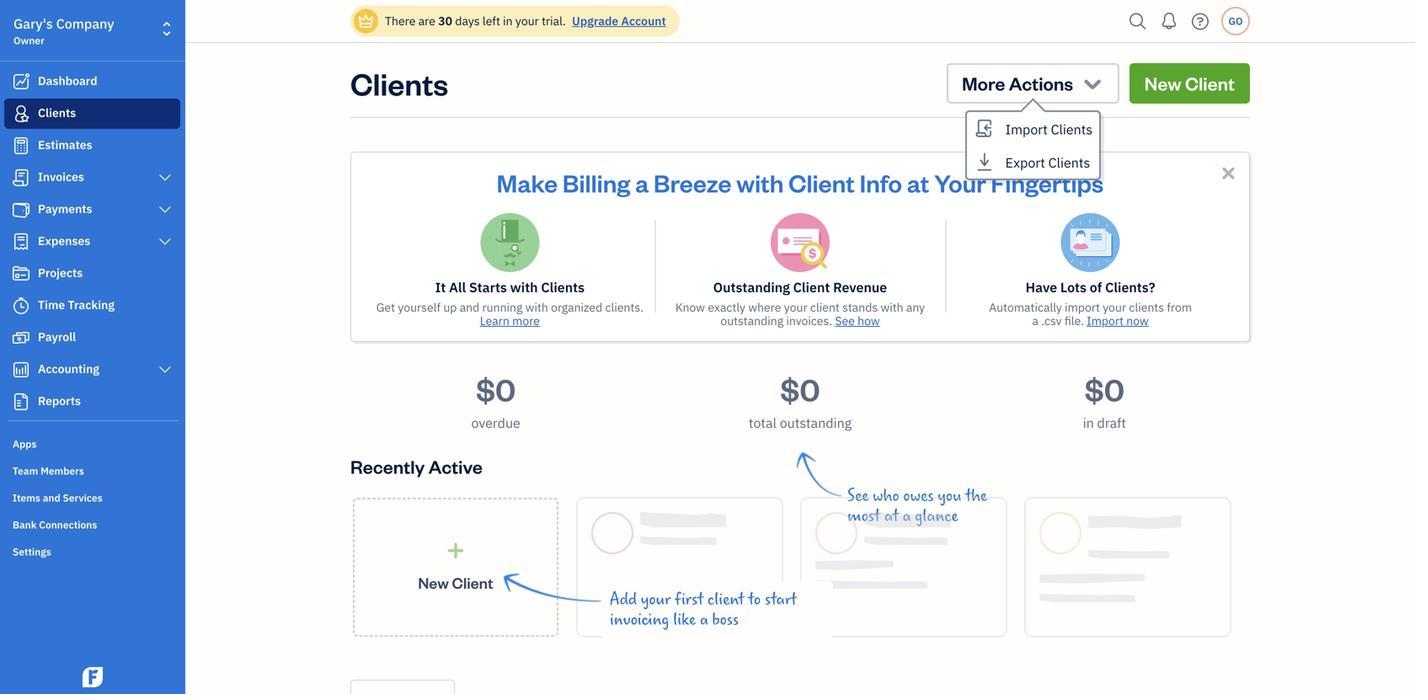 Task type: describe. For each thing, give the bounding box(es) containing it.
the
[[965, 487, 987, 505]]

running
[[482, 299, 523, 315]]

estimates link
[[4, 131, 180, 161]]

expense image
[[11, 233, 31, 250]]

it all starts with clients image
[[480, 213, 539, 272]]

billing
[[563, 167, 630, 198]]

client up know exactly where your client stands with any outstanding invoices. on the top of page
[[793, 278, 830, 296]]

settings link
[[4, 538, 180, 563]]

a inside see who owes you the most at a glance
[[903, 507, 911, 526]]

dashboard link
[[4, 67, 180, 97]]

estimates
[[38, 137, 92, 152]]

import clients button
[[967, 112, 1099, 145]]

estimate image
[[11, 137, 31, 154]]

chevron large down image for payments
[[157, 203, 173, 216]]

0 horizontal spatial new client
[[418, 573, 493, 592]]

left
[[483, 13, 500, 29]]

info
[[860, 167, 902, 198]]

boss
[[712, 611, 739, 629]]

owes
[[903, 487, 934, 505]]

learn
[[480, 313, 509, 328]]

payment image
[[11, 201, 31, 218]]

payments
[[38, 201, 92, 216]]

overdue
[[471, 414, 520, 432]]

payroll link
[[4, 323, 180, 353]]

lots
[[1060, 278, 1087, 296]]

owner
[[13, 34, 45, 47]]

gary's company owner
[[13, 15, 114, 47]]

have lots of clients? automatically import your clients from a .csv file. import now
[[989, 278, 1192, 328]]

any
[[906, 299, 925, 315]]

team members
[[13, 464, 84, 478]]

export clients
[[1005, 154, 1090, 171]]

items and services
[[13, 491, 103, 505]]

add your first client to start invoicing like a boss
[[610, 590, 797, 629]]

import clients
[[1005, 120, 1093, 138]]

$0 overdue
[[471, 369, 520, 432]]

see how
[[835, 313, 880, 328]]

time tracking link
[[4, 291, 180, 321]]

client inside add your first client to start invoicing like a boss
[[708, 590, 744, 609]]

.csv
[[1041, 313, 1062, 328]]

bank
[[13, 518, 37, 531]]

time tracking
[[38, 297, 115, 312]]

chevron large down image
[[157, 171, 173, 184]]

services
[[63, 491, 103, 505]]

apps
[[13, 437, 37, 451]]

1 horizontal spatial new client link
[[1129, 63, 1250, 104]]

invoicing
[[610, 611, 669, 629]]

project image
[[11, 265, 31, 282]]

account
[[621, 13, 666, 29]]

notifications image
[[1156, 4, 1183, 38]]

reports
[[38, 393, 81, 409]]

have
[[1026, 278, 1057, 296]]

main element
[[0, 0, 227, 694]]

exactly
[[708, 299, 745, 315]]

clients.
[[605, 299, 643, 315]]

with up the running
[[510, 278, 538, 296]]

clients down import clients
[[1048, 154, 1090, 171]]

more actions button
[[947, 63, 1119, 104]]

it
[[435, 278, 446, 296]]

client image
[[11, 105, 31, 122]]

client inside know exactly where your client stands with any outstanding invoices.
[[810, 299, 840, 315]]

most
[[847, 507, 880, 526]]

revenue
[[833, 278, 887, 296]]

breeze
[[654, 167, 732, 198]]

total
[[749, 414, 777, 432]]

your left trial.
[[515, 13, 539, 29]]

yourself
[[398, 299, 441, 315]]

you
[[938, 487, 962, 505]]

where
[[748, 299, 781, 315]]

projects
[[38, 265, 83, 280]]

know exactly where your client stands with any outstanding invoices.
[[675, 299, 925, 328]]

have lots of clients? image
[[1061, 213, 1120, 272]]

start
[[765, 590, 797, 609]]

accounting
[[38, 361, 99, 377]]

upgrade
[[572, 13, 618, 29]]

go
[[1228, 14, 1243, 28]]

more actions
[[962, 71, 1073, 95]]

from
[[1167, 299, 1192, 315]]

see for see who owes you the most at a glance
[[847, 487, 869, 505]]

chevron large down image for accounting
[[157, 363, 173, 377]]

see for see how
[[835, 313, 855, 328]]

gary's
[[13, 15, 53, 32]]

1 horizontal spatial new
[[1144, 71, 1181, 95]]

know
[[675, 299, 705, 315]]

client down plus icon
[[452, 573, 493, 592]]

0 vertical spatial in
[[503, 13, 513, 29]]

clients?
[[1105, 278, 1155, 296]]

1 horizontal spatial new client
[[1144, 71, 1235, 95]]

with right the running
[[525, 299, 548, 315]]

30
[[438, 13, 452, 29]]

more
[[512, 313, 540, 328]]

clients link
[[4, 99, 180, 129]]

freshbooks image
[[79, 667, 106, 687]]

clients down there
[[350, 63, 448, 103]]

make
[[497, 167, 558, 198]]

0 horizontal spatial new
[[418, 573, 449, 592]]

how
[[858, 313, 880, 328]]



Task type: vqa. For each thing, say whether or not it's contained in the screenshot.
yourself
yes



Task type: locate. For each thing, give the bounding box(es) containing it.
file.
[[1065, 313, 1084, 328]]

outstanding
[[713, 278, 790, 296]]

reports link
[[4, 387, 180, 417]]

see up most
[[847, 487, 869, 505]]

0 horizontal spatial import
[[1005, 120, 1048, 138]]

in inside the $0 in draft
[[1083, 414, 1094, 432]]

with inside know exactly where your client stands with any outstanding invoices.
[[881, 299, 903, 315]]

$0 inside the $0 in draft
[[1085, 369, 1124, 409]]

in left draft
[[1083, 414, 1094, 432]]

there
[[385, 13, 416, 29]]

starts
[[469, 278, 507, 296]]

and inside it all starts with clients get yourself up and running with organized clients. learn more
[[460, 299, 479, 315]]

glance
[[915, 507, 958, 526]]

more
[[962, 71, 1005, 95]]

clients
[[350, 63, 448, 103], [38, 105, 76, 120], [1051, 120, 1093, 138], [1048, 154, 1090, 171], [541, 278, 585, 296]]

your
[[515, 13, 539, 29], [784, 299, 807, 315], [1103, 299, 1126, 315], [641, 590, 671, 609]]

members
[[40, 464, 84, 478]]

import right file.
[[1087, 313, 1124, 328]]

and right items
[[43, 491, 60, 505]]

see left how
[[835, 313, 855, 328]]

import inside "have lots of clients? automatically import your clients from a .csv file. import now"
[[1087, 313, 1124, 328]]

settings
[[13, 545, 51, 558]]

your down outstanding client revenue
[[784, 299, 807, 315]]

1 vertical spatial see
[[847, 487, 869, 505]]

chevron large down image for expenses
[[157, 235, 173, 248]]

export clients button
[[967, 145, 1099, 179]]

chart image
[[11, 361, 31, 378]]

clients inside it all starts with clients get yourself up and running with organized clients. learn more
[[541, 278, 585, 296]]

chevrondown image
[[1081, 72, 1104, 95]]

$0 up overdue
[[476, 369, 516, 409]]

outstanding client revenue image
[[771, 213, 830, 272]]

client down outstanding client revenue
[[810, 299, 840, 315]]

connections
[[39, 518, 97, 531]]

automatically
[[989, 299, 1062, 315]]

with left any
[[881, 299, 903, 315]]

it all starts with clients get yourself up and running with organized clients. learn more
[[376, 278, 643, 328]]

1 vertical spatial outstanding
[[780, 414, 852, 432]]

1 vertical spatial import
[[1087, 313, 1124, 328]]

1 horizontal spatial import
[[1087, 313, 1124, 328]]

report image
[[11, 393, 31, 410]]

1 vertical spatial and
[[43, 491, 60, 505]]

clients up organized
[[541, 278, 585, 296]]

apps link
[[4, 430, 180, 456]]

2 chevron large down image from the top
[[157, 235, 173, 248]]

there are 30 days left in your trial. upgrade account
[[385, 13, 666, 29]]

2 $0 from the left
[[780, 369, 820, 409]]

0 vertical spatial outstanding
[[720, 313, 783, 328]]

a inside "have lots of clients? automatically import your clients from a .csv file. import now"
[[1032, 313, 1039, 328]]

$0
[[476, 369, 516, 409], [780, 369, 820, 409], [1085, 369, 1124, 409]]

chevron large down image
[[157, 203, 173, 216], [157, 235, 173, 248], [157, 363, 173, 377]]

client left info
[[789, 167, 855, 198]]

recently active
[[350, 454, 483, 478]]

get
[[376, 299, 395, 315]]

$0 inside $0 total outstanding
[[780, 369, 820, 409]]

payroll
[[38, 329, 76, 344]]

invoices.
[[786, 313, 832, 328]]

in
[[503, 13, 513, 29], [1083, 414, 1094, 432]]

1 vertical spatial at
[[884, 507, 899, 526]]

your inside "have lots of clients? automatically import your clients from a .csv file. import now"
[[1103, 299, 1126, 315]]

clients up export clients
[[1051, 120, 1093, 138]]

0 vertical spatial new
[[1144, 71, 1181, 95]]

bank connections
[[13, 518, 97, 531]]

clients inside main element
[[38, 105, 76, 120]]

a left .csv at the top right of page
[[1032, 313, 1039, 328]]

to
[[748, 590, 761, 609]]

chevron large down image inside accounting link
[[157, 363, 173, 377]]

a right billing
[[635, 167, 649, 198]]

$0 inside $0 overdue
[[476, 369, 516, 409]]

0 vertical spatial new client link
[[1129, 63, 1250, 104]]

of
[[1090, 278, 1102, 296]]

at
[[907, 167, 929, 198], [884, 507, 899, 526]]

money image
[[11, 329, 31, 346]]

outstanding right total
[[780, 414, 852, 432]]

0 vertical spatial at
[[907, 167, 929, 198]]

1 horizontal spatial and
[[460, 299, 479, 315]]

1 vertical spatial in
[[1083, 414, 1094, 432]]

go to help image
[[1187, 9, 1214, 34]]

and
[[460, 299, 479, 315], [43, 491, 60, 505]]

see inside see who owes you the most at a glance
[[847, 487, 869, 505]]

2 vertical spatial chevron large down image
[[157, 363, 173, 377]]

fingertips
[[991, 167, 1104, 198]]

2 horizontal spatial $0
[[1085, 369, 1124, 409]]

1 vertical spatial new
[[418, 573, 449, 592]]

1 vertical spatial new client link
[[353, 498, 558, 637]]

clients up estimates
[[38, 105, 76, 120]]

first
[[675, 590, 704, 609]]

in right 'left'
[[503, 13, 513, 29]]

search image
[[1124, 9, 1151, 34]]

your up invoicing
[[641, 590, 671, 609]]

0 vertical spatial and
[[460, 299, 479, 315]]

$0 down invoices.
[[780, 369, 820, 409]]

3 chevron large down image from the top
[[157, 363, 173, 377]]

new down notifications image
[[1144, 71, 1181, 95]]

0 horizontal spatial $0
[[476, 369, 516, 409]]

bank connections link
[[4, 511, 180, 537]]

0 horizontal spatial in
[[503, 13, 513, 29]]

go button
[[1221, 7, 1250, 35]]

0 horizontal spatial at
[[884, 507, 899, 526]]

import inside button
[[1005, 120, 1048, 138]]

a
[[635, 167, 649, 198], [1032, 313, 1039, 328], [903, 507, 911, 526], [700, 611, 708, 629]]

invoice image
[[11, 169, 31, 186]]

trial.
[[542, 13, 566, 29]]

$0 up draft
[[1085, 369, 1124, 409]]

upgrade account link
[[569, 13, 666, 29]]

days
[[455, 13, 480, 29]]

0 vertical spatial client
[[810, 299, 840, 315]]

import
[[1065, 299, 1100, 315]]

1 vertical spatial chevron large down image
[[157, 235, 173, 248]]

new client down go to help icon
[[1144, 71, 1235, 95]]

outstanding inside know exactly where your client stands with any outstanding invoices.
[[720, 313, 783, 328]]

timer image
[[11, 297, 31, 314]]

$0 for $0 total outstanding
[[780, 369, 820, 409]]

your inside know exactly where your client stands with any outstanding invoices.
[[784, 299, 807, 315]]

are
[[418, 13, 435, 29]]

0 vertical spatial new client
[[1144, 71, 1235, 95]]

new client link
[[1129, 63, 1250, 104], [353, 498, 558, 637]]

outstanding client revenue
[[713, 278, 887, 296]]

see who owes you the most at a glance
[[847, 487, 987, 526]]

at inside see who owes you the most at a glance
[[884, 507, 899, 526]]

new client down plus icon
[[418, 573, 493, 592]]

1 vertical spatial new client
[[418, 573, 493, 592]]

1 horizontal spatial at
[[907, 167, 929, 198]]

0 horizontal spatial new client link
[[353, 498, 558, 637]]

with right the breeze
[[736, 167, 784, 198]]

company
[[56, 15, 114, 32]]

$0 for $0 in draft
[[1085, 369, 1124, 409]]

stands
[[842, 299, 878, 315]]

with
[[736, 167, 784, 198], [510, 278, 538, 296], [525, 299, 548, 315], [881, 299, 903, 315]]

0 vertical spatial import
[[1005, 120, 1048, 138]]

0 vertical spatial chevron large down image
[[157, 203, 173, 216]]

chevron large down image inside payments "link"
[[157, 203, 173, 216]]

dashboard image
[[11, 73, 31, 90]]

$0 total outstanding
[[749, 369, 852, 432]]

at down who
[[884, 507, 899, 526]]

1 horizontal spatial client
[[810, 299, 840, 315]]

1 $0 from the left
[[476, 369, 516, 409]]

1 vertical spatial client
[[708, 590, 744, 609]]

0 vertical spatial see
[[835, 313, 855, 328]]

make billing a breeze with client info at your fingertips
[[497, 167, 1104, 198]]

new down plus icon
[[418, 573, 449, 592]]

3 $0 from the left
[[1085, 369, 1124, 409]]

expenses
[[38, 233, 90, 248]]

plus image
[[446, 542, 465, 559]]

0 horizontal spatial client
[[708, 590, 744, 609]]

expenses link
[[4, 227, 180, 257]]

outstanding down outstanding
[[720, 313, 783, 328]]

team
[[13, 464, 38, 478]]

1 horizontal spatial $0
[[780, 369, 820, 409]]

organized
[[551, 299, 602, 315]]

client up boss
[[708, 590, 744, 609]]

invoices link
[[4, 163, 180, 193]]

1 chevron large down image from the top
[[157, 203, 173, 216]]

items and services link
[[4, 484, 180, 510]]

accounting link
[[4, 355, 180, 385]]

recently
[[350, 454, 425, 478]]

actions
[[1009, 71, 1073, 95]]

who
[[873, 487, 899, 505]]

and right up
[[460, 299, 479, 315]]

at right info
[[907, 167, 929, 198]]

crown image
[[357, 12, 375, 30]]

close image
[[1219, 163, 1238, 183]]

a right like
[[700, 611, 708, 629]]

projects link
[[4, 259, 180, 289]]

a down owes
[[903, 507, 911, 526]]

payments link
[[4, 195, 180, 225]]

time
[[38, 297, 65, 312]]

$0 for $0 overdue
[[476, 369, 516, 409]]

all
[[449, 278, 466, 296]]

0 horizontal spatial and
[[43, 491, 60, 505]]

client down go to help icon
[[1185, 71, 1235, 95]]

your inside add your first client to start invoicing like a boss
[[641, 590, 671, 609]]

import up export clients button
[[1005, 120, 1048, 138]]

$0 in draft
[[1083, 369, 1126, 432]]

1 horizontal spatial in
[[1083, 414, 1094, 432]]

and inside items and services link
[[43, 491, 60, 505]]

active
[[428, 454, 483, 478]]

team members link
[[4, 457, 180, 483]]

client
[[1185, 71, 1235, 95], [789, 167, 855, 198], [793, 278, 830, 296], [452, 573, 493, 592]]

a inside add your first client to start invoicing like a boss
[[700, 611, 708, 629]]

see
[[835, 313, 855, 328], [847, 487, 869, 505]]

your down clients?
[[1103, 299, 1126, 315]]

outstanding inside $0 total outstanding
[[780, 414, 852, 432]]



